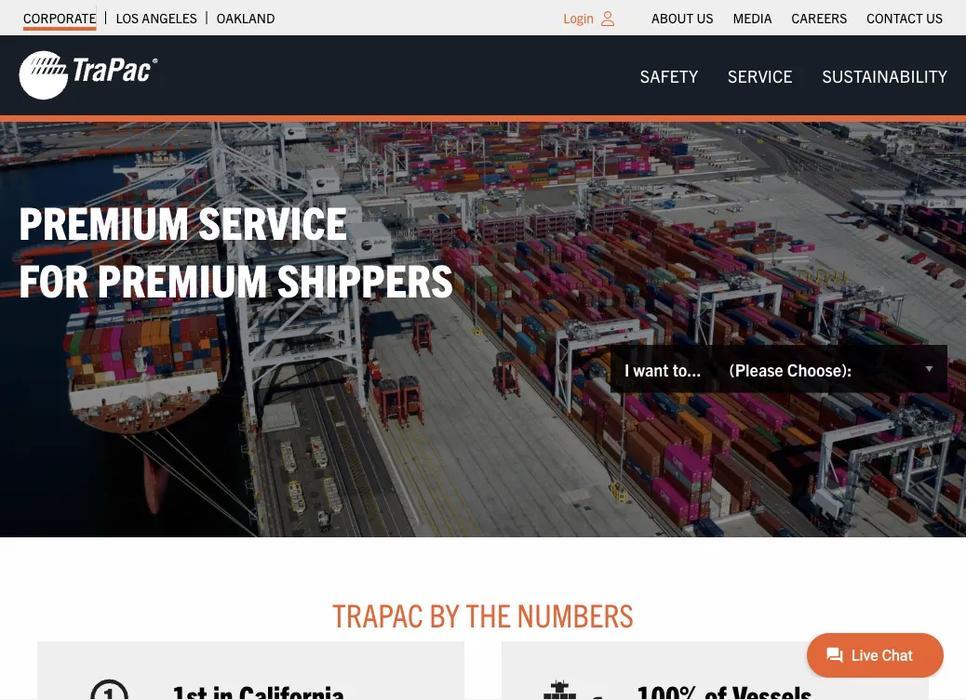 Task type: vqa. For each thing, say whether or not it's contained in the screenshot.
or
no



Task type: describe. For each thing, give the bounding box(es) containing it.
sustainability link
[[807, 57, 963, 94]]

login link
[[563, 9, 594, 26]]

numbers
[[517, 594, 634, 634]]

login
[[563, 9, 594, 26]]

the
[[466, 594, 511, 634]]

menu bar containing about us
[[642, 5, 953, 31]]

safety
[[640, 65, 698, 86]]

sustainability
[[822, 65, 948, 86]]

contact us link
[[867, 5, 943, 31]]

want
[[633, 359, 669, 380]]

for
[[19, 251, 88, 307]]

safety link
[[625, 57, 713, 94]]

careers link
[[792, 5, 847, 31]]

contact us
[[867, 9, 943, 26]]

los angeles link
[[116, 5, 197, 31]]

los angeles
[[116, 9, 197, 26]]

trapac by the numbers
[[332, 594, 634, 634]]

to...
[[673, 359, 701, 380]]

los
[[116, 9, 139, 26]]

media
[[733, 9, 772, 26]]

0 vertical spatial premium
[[19, 193, 189, 249]]

menu bar containing safety
[[625, 57, 963, 94]]

contact
[[867, 9, 923, 26]]

about
[[652, 9, 694, 26]]

service inside premium service for premium shippers
[[198, 193, 347, 249]]

angeles
[[142, 9, 197, 26]]

trapac
[[332, 594, 423, 634]]

media link
[[733, 5, 772, 31]]



Task type: locate. For each thing, give the bounding box(es) containing it.
menu bar
[[642, 5, 953, 31], [625, 57, 963, 94]]

service inside menu bar
[[728, 65, 793, 86]]

0 vertical spatial menu bar
[[642, 5, 953, 31]]

2 us from the left
[[926, 9, 943, 26]]

service link
[[713, 57, 807, 94]]

premium service for premium shippers
[[19, 193, 453, 307]]

oakland
[[217, 9, 275, 26]]

menu bar up service link at the right of page
[[642, 5, 953, 31]]

0 horizontal spatial us
[[697, 9, 714, 26]]

0 horizontal spatial service
[[198, 193, 347, 249]]

by
[[429, 594, 460, 634]]

corporate image
[[19, 49, 158, 101]]

about us link
[[652, 5, 714, 31]]

light image
[[601, 11, 614, 26]]

careers
[[792, 9, 847, 26]]

0 vertical spatial service
[[728, 65, 793, 86]]

1 horizontal spatial service
[[728, 65, 793, 86]]

oakland link
[[217, 5, 275, 31]]

i want to...
[[625, 359, 701, 380]]

1 horizontal spatial us
[[926, 9, 943, 26]]

premium
[[19, 193, 189, 249], [97, 251, 268, 307]]

us inside "contact us" link
[[926, 9, 943, 26]]

about us
[[652, 9, 714, 26]]

us
[[697, 9, 714, 26], [926, 9, 943, 26]]

1 us from the left
[[697, 9, 714, 26]]

us for about us
[[697, 9, 714, 26]]

1 vertical spatial premium
[[97, 251, 268, 307]]

corporate
[[23, 9, 96, 26]]

us inside about us link
[[697, 9, 714, 26]]

service
[[728, 65, 793, 86], [198, 193, 347, 249]]

shippers
[[277, 251, 453, 307]]

us right contact at the top of page
[[926, 9, 943, 26]]

corporate link
[[23, 5, 96, 31]]

1 vertical spatial menu bar
[[625, 57, 963, 94]]

us for contact us
[[926, 9, 943, 26]]

menu bar down careers
[[625, 57, 963, 94]]

1 vertical spatial service
[[198, 193, 347, 249]]

i
[[625, 359, 630, 380]]

us right the about
[[697, 9, 714, 26]]



